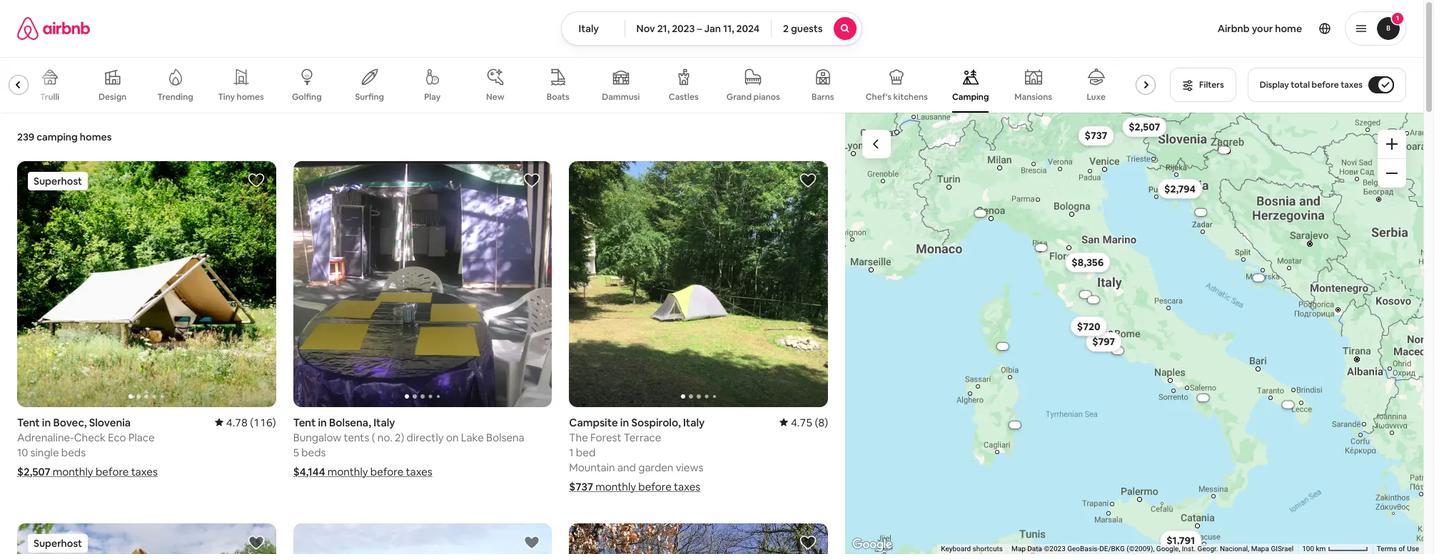 Task type: describe. For each thing, give the bounding box(es) containing it.
barns
[[812, 91, 834, 103]]

campsite in sospirolo, italy the forest terrace 1 bed mountain and garden views $737 monthly before taxes
[[569, 416, 705, 494]]

total
[[1291, 79, 1310, 91]]

before inside tent in bolsena, italy bungalow tents ( no. 2) directly on lake bolsena 5 beds $4,144 monthly before taxes
[[370, 465, 404, 479]]

group containing trulli
[[0, 57, 1162, 113]]

tents
[[344, 431, 369, 445]]

4.78 (116)
[[226, 416, 276, 430]]

airbnb your home link
[[1209, 14, 1311, 44]]

camping
[[37, 131, 78, 144]]

filters
[[1200, 79, 1224, 91]]

views
[[676, 461, 704, 474]]

bed
[[576, 446, 596, 460]]

mansions
[[1015, 91, 1052, 103]]

add to wishlist: tent in zagreb, croatia image
[[248, 534, 265, 552]]

jan
[[704, 22, 721, 35]]

21,
[[657, 22, 670, 35]]

5
[[293, 446, 299, 460]]

play
[[424, 91, 441, 103]]

slovenia
[[89, 416, 131, 430]]

$737 inside campsite in sospirolo, italy the forest terrace 1 bed mountain and garden views $737 monthly before taxes
[[569, 480, 593, 494]]

map
[[1012, 546, 1026, 553]]

before right total
[[1312, 79, 1339, 91]]

monthly inside tent in bolsena, italy bungalow tents ( no. 2) directly on lake bolsena 5 beds $4,144 monthly before taxes
[[328, 465, 368, 479]]

add to wishlist: tent in bolsena, italy image
[[524, 172, 541, 189]]

tiny
[[218, 91, 235, 103]]

home
[[1275, 22, 1302, 35]]

$4,144
[[293, 465, 325, 479]]

$2,507 button
[[1123, 117, 1167, 137]]

(
[[372, 431, 375, 445]]

monthly inside tent in bovec, slovenia adrenaline-check eco place 10 single beds $2,507 monthly before taxes
[[53, 465, 93, 479]]

terrace
[[624, 431, 661, 445]]

2 guests button
[[771, 11, 863, 46]]

4.75 (8)
[[791, 416, 828, 430]]

filters button
[[1170, 68, 1236, 102]]

use
[[1407, 546, 1419, 553]]

in for bolsena,
[[318, 416, 327, 430]]

beds inside tent in bovec, slovenia adrenaline-check eco place 10 single beds $2,507 monthly before taxes
[[61, 446, 86, 459]]

trulli
[[40, 91, 59, 103]]

forest
[[590, 431, 622, 445]]

bolsena,
[[329, 416, 371, 430]]

directly
[[407, 431, 444, 445]]

tent in bovec, slovenia adrenaline-check eco place 10 single beds $2,507 monthly before taxes
[[17, 416, 158, 479]]

km
[[1316, 546, 1326, 553]]

dammusi
[[602, 91, 640, 103]]

11,
[[723, 22, 734, 35]]

and
[[618, 461, 636, 474]]

$2,794
[[1165, 182, 1196, 195]]

$720
[[1077, 320, 1101, 333]]

monthly inside campsite in sospirolo, italy the forest terrace 1 bed mountain and garden views $737 monthly before taxes
[[596, 480, 636, 494]]

no.
[[378, 431, 392, 445]]

campsite
[[569, 416, 618, 430]]

de/bkg
[[1100, 546, 1125, 553]]

check
[[74, 431, 106, 444]]

$797
[[1093, 336, 1115, 348]]

nov 21, 2023 – jan 11, 2024 button
[[624, 11, 772, 46]]

grand pianos
[[727, 91, 780, 103]]

$1,791
[[1167, 534, 1195, 547]]

geogr.
[[1198, 546, 1218, 553]]

airbnb
[[1218, 22, 1250, 35]]

$2,507 inside $2,507 $737
[[1129, 120, 1160, 133]]

boats
[[547, 91, 570, 103]]

tiny homes
[[218, 91, 264, 103]]

camping
[[952, 91, 989, 103]]

display
[[1260, 79, 1289, 91]]

(8)
[[815, 416, 828, 430]]

2 guests
[[783, 22, 823, 35]]

gisrael
[[1271, 546, 1294, 553]]

taxes inside tent in bovec, slovenia adrenaline-check eco place 10 single beds $2,507 monthly before taxes
[[131, 465, 158, 479]]

keyboard shortcuts button
[[941, 545, 1003, 555]]

©2023
[[1044, 546, 1066, 553]]

new
[[486, 91, 504, 103]]

place
[[128, 431, 155, 444]]

italy button
[[561, 11, 625, 46]]

$720 $797
[[1077, 320, 1115, 348]]

$737 button
[[1079, 126, 1114, 146]]

terms of use link
[[1377, 546, 1419, 553]]

google image
[[849, 536, 896, 555]]

keyboard
[[941, 546, 971, 553]]

geobasis-
[[1068, 546, 1100, 553]]

$2,507 $737
[[1085, 120, 1160, 142]]

taxes inside tent in bolsena, italy bungalow tents ( no. 2) directly on lake bolsena 5 beds $4,144 monthly before taxes
[[406, 465, 433, 479]]

taxes right total
[[1341, 79, 1363, 91]]

$8,356 button
[[1066, 252, 1110, 272]]



Task type: vqa. For each thing, say whether or not it's contained in the screenshot.
Nov
yes



Task type: locate. For each thing, give the bounding box(es) containing it.
map data ©2023 geobasis-de/bkg (©2009), google, inst. geogr. nacional, mapa gisrael
[[1012, 546, 1294, 553]]

inst.
[[1182, 546, 1196, 553]]

garden
[[638, 461, 674, 474]]

$2,507 inside tent in bovec, slovenia adrenaline-check eco place 10 single beds $2,507 monthly before taxes
[[17, 465, 50, 479]]

beds
[[61, 446, 86, 459], [301, 446, 326, 460]]

add to wishlist: tent in bovec, slovenia image
[[248, 172, 265, 189]]

$2,794 button
[[1158, 179, 1202, 199]]

italy left nov
[[579, 22, 599, 35]]

$737 down mountain
[[569, 480, 593, 494]]

before down no.
[[370, 465, 404, 479]]

bolsena
[[486, 431, 525, 445]]

3 in from the left
[[620, 416, 629, 430]]

0 horizontal spatial $2,507
[[17, 465, 50, 479]]

guests
[[791, 22, 823, 35]]

$737 inside $2,507 $737
[[1085, 129, 1108, 142]]

castles
[[669, 91, 699, 103]]

chef's kitchens
[[866, 91, 928, 103]]

tent in bolsena, italy bungalow tents ( no. 2) directly on lake bolsena 5 beds $4,144 monthly before taxes
[[293, 416, 525, 479]]

before down eco
[[96, 465, 129, 479]]

2024
[[737, 22, 760, 35]]

bovec,
[[53, 416, 87, 430]]

1 vertical spatial homes
[[80, 131, 112, 144]]

golfing
[[292, 91, 322, 103]]

0 vertical spatial homes
[[237, 91, 264, 103]]

2 horizontal spatial in
[[620, 416, 629, 430]]

tent inside tent in bolsena, italy bungalow tents ( no. 2) directly on lake bolsena 5 beds $4,144 monthly before taxes
[[293, 416, 316, 430]]

in up adrenaline-
[[42, 416, 51, 430]]

1 horizontal spatial $737
[[1085, 129, 1108, 142]]

100 km button
[[1298, 545, 1373, 555]]

google map
showing 20 stays. region
[[845, 113, 1424, 555]]

$737 down luxe
[[1085, 129, 1108, 142]]

1 tent from the left
[[17, 416, 40, 430]]

homes right the camping
[[80, 131, 112, 144]]

luxe
[[1087, 91, 1106, 103]]

1 horizontal spatial monthly
[[328, 465, 368, 479]]

$737
[[1085, 129, 1108, 142], [569, 480, 593, 494]]

0 horizontal spatial tent
[[17, 416, 40, 430]]

1 horizontal spatial $2,507
[[1129, 120, 1160, 133]]

1 vertical spatial 1
[[569, 446, 574, 460]]

0 horizontal spatial $737
[[569, 480, 593, 494]]

4.75
[[791, 416, 813, 430]]

monthly down tents
[[328, 465, 368, 479]]

mapa
[[1251, 546, 1269, 553]]

0 horizontal spatial 1
[[569, 446, 574, 460]]

10
[[17, 446, 28, 459]]

your
[[1252, 22, 1273, 35]]

data
[[1028, 546, 1042, 553]]

2 beds from the left
[[301, 446, 326, 460]]

nov
[[637, 22, 655, 35]]

mountain
[[569, 461, 615, 474]]

italy
[[579, 22, 599, 35], [374, 416, 395, 430], [683, 416, 705, 430]]

tent for tent in bolsena, italy bungalow tents ( no. 2) directly on lake bolsena 5 beds $4,144 monthly before taxes
[[293, 416, 316, 430]]

monthly down 'and'
[[596, 480, 636, 494]]

1 horizontal spatial beds
[[301, 446, 326, 460]]

add to wishlist: campsite in sospirolo, italy image
[[800, 172, 817, 189]]

tent up adrenaline-
[[17, 416, 40, 430]]

239 camping homes
[[17, 131, 112, 144]]

nacional,
[[1220, 546, 1250, 553]]

in up bungalow
[[318, 416, 327, 430]]

before down garden
[[639, 480, 672, 494]]

group
[[0, 57, 1162, 113], [17, 161, 276, 407], [293, 161, 552, 407], [569, 161, 828, 407], [17, 524, 276, 555], [293, 524, 552, 555], [569, 524, 828, 555]]

bungalow
[[293, 431, 341, 445]]

zoom in image
[[1387, 139, 1398, 150]]

homes right tiny in the top of the page
[[237, 91, 264, 103]]

tent up bungalow
[[293, 416, 316, 430]]

0 horizontal spatial italy
[[374, 416, 395, 430]]

adrenaline-
[[17, 431, 74, 444]]

beds down check
[[61, 446, 86, 459]]

surfing
[[355, 91, 384, 103]]

add to wishlist: camper/rv in civitavecchia, italy image
[[524, 534, 541, 552]]

pianos
[[754, 91, 780, 103]]

taxes
[[1341, 79, 1363, 91], [131, 465, 158, 479], [406, 465, 433, 479], [674, 480, 701, 494]]

2 in from the left
[[318, 416, 327, 430]]

shortcuts
[[973, 546, 1003, 553]]

none search field containing italy
[[561, 11, 863, 46]]

$8,356
[[1072, 256, 1104, 269]]

0 vertical spatial 1
[[1396, 14, 1400, 23]]

100
[[1303, 546, 1315, 553]]

display total before taxes
[[1260, 79, 1363, 91]]

–
[[697, 22, 702, 35]]

$797 button
[[1086, 332, 1122, 352]]

taxes inside campsite in sospirolo, italy the forest terrace 1 bed mountain and garden views $737 monthly before taxes
[[674, 480, 701, 494]]

in inside tent in bovec, slovenia adrenaline-check eco place 10 single beds $2,507 monthly before taxes
[[42, 416, 51, 430]]

italy inside button
[[579, 22, 599, 35]]

keyboard shortcuts
[[941, 546, 1003, 553]]

1 horizontal spatial homes
[[237, 91, 264, 103]]

in inside tent in bolsena, italy bungalow tents ( no. 2) directly on lake bolsena 5 beds $4,144 monthly before taxes
[[318, 416, 327, 430]]

taxes down views
[[674, 480, 701, 494]]

taxes down "directly"
[[406, 465, 433, 479]]

italy for campsite in sospirolo, italy the forest terrace 1 bed mountain and garden views $737 monthly before taxes
[[683, 416, 705, 430]]

before inside tent in bovec, slovenia adrenaline-check eco place 10 single beds $2,507 monthly before taxes
[[96, 465, 129, 479]]

single
[[30, 446, 59, 459]]

4.78
[[226, 416, 248, 430]]

add to wishlist: tent in sorano, italy image
[[800, 534, 817, 552]]

100 km
[[1303, 546, 1328, 553]]

kitchens
[[894, 91, 928, 103]]

1 vertical spatial $2,507
[[17, 465, 50, 479]]

airbnb your home
[[1218, 22, 1302, 35]]

4.78 out of 5 average rating,  116 reviews image
[[215, 416, 276, 430]]

(©2009),
[[1127, 546, 1155, 553]]

tent
[[17, 416, 40, 430], [293, 416, 316, 430]]

1 inside campsite in sospirolo, italy the forest terrace 1 bed mountain and garden views $737 monthly before taxes
[[569, 446, 574, 460]]

0 vertical spatial $2,507
[[1129, 120, 1160, 133]]

4.75 out of 5 average rating,  8 reviews image
[[780, 416, 828, 430]]

in for sospirolo,
[[620, 416, 629, 430]]

italy for tent in bolsena, italy bungalow tents ( no. 2) directly on lake bolsena 5 beds $4,144 monthly before taxes
[[374, 416, 395, 430]]

0 horizontal spatial beds
[[61, 446, 86, 459]]

italy up no.
[[374, 416, 395, 430]]

2 tent from the left
[[293, 416, 316, 430]]

2)
[[395, 431, 404, 445]]

0 vertical spatial $737
[[1085, 129, 1108, 142]]

chef's
[[866, 91, 892, 103]]

in inside campsite in sospirolo, italy the forest terrace 1 bed mountain and garden views $737 monthly before taxes
[[620, 416, 629, 430]]

1 beds from the left
[[61, 446, 86, 459]]

lake
[[461, 431, 484, 445]]

None search field
[[561, 11, 863, 46]]

in up terrace
[[620, 416, 629, 430]]

taxes down place
[[131, 465, 158, 479]]

$2,507 down single
[[17, 465, 50, 479]]

1 horizontal spatial tent
[[293, 416, 316, 430]]

beds down bungalow
[[301, 446, 326, 460]]

1 horizontal spatial italy
[[579, 22, 599, 35]]

2023
[[672, 22, 695, 35]]

in for bovec,
[[42, 416, 51, 430]]

239
[[17, 131, 34, 144]]

grand
[[727, 91, 752, 103]]

on
[[446, 431, 459, 445]]

before inside campsite in sospirolo, italy the forest terrace 1 bed mountain and garden views $737 monthly before taxes
[[639, 480, 672, 494]]

0 horizontal spatial homes
[[80, 131, 112, 144]]

1 button
[[1345, 11, 1407, 46]]

1 vertical spatial $737
[[569, 480, 593, 494]]

homes
[[237, 91, 264, 103], [80, 131, 112, 144]]

$2,507 right $737 button
[[1129, 120, 1160, 133]]

italy inside tent in bolsena, italy bungalow tents ( no. 2) directly on lake bolsena 5 beds $4,144 monthly before taxes
[[374, 416, 395, 430]]

profile element
[[880, 0, 1407, 57]]

$720 button
[[1071, 316, 1107, 336]]

1 horizontal spatial 1
[[1396, 14, 1400, 23]]

italy right 'sospirolo,'
[[683, 416, 705, 430]]

2 horizontal spatial monthly
[[596, 480, 636, 494]]

monthly down single
[[53, 465, 93, 479]]

terms of use
[[1377, 546, 1419, 553]]

monthly
[[53, 465, 93, 479], [328, 465, 368, 479], [596, 480, 636, 494]]

1 in from the left
[[42, 416, 51, 430]]

2 horizontal spatial italy
[[683, 416, 705, 430]]

the
[[569, 431, 588, 445]]

zoom out image
[[1387, 168, 1398, 179]]

1
[[1396, 14, 1400, 23], [569, 446, 574, 460]]

0 horizontal spatial in
[[42, 416, 51, 430]]

0 horizontal spatial monthly
[[53, 465, 93, 479]]

trending
[[157, 91, 193, 103]]

1 inside dropdown button
[[1396, 14, 1400, 23]]

beds inside tent in bolsena, italy bungalow tents ( no. 2) directly on lake bolsena 5 beds $4,144 monthly before taxes
[[301, 446, 326, 460]]

eco
[[108, 431, 126, 444]]

homes inside group
[[237, 91, 264, 103]]

of
[[1399, 546, 1406, 553]]

1 horizontal spatial in
[[318, 416, 327, 430]]

italy inside campsite in sospirolo, italy the forest terrace 1 bed mountain and garden views $737 monthly before taxes
[[683, 416, 705, 430]]

design
[[99, 91, 127, 103]]

tent inside tent in bovec, slovenia adrenaline-check eco place 10 single beds $2,507 monthly before taxes
[[17, 416, 40, 430]]

tent for tent in bovec, slovenia adrenaline-check eco place 10 single beds $2,507 monthly before taxes
[[17, 416, 40, 430]]



